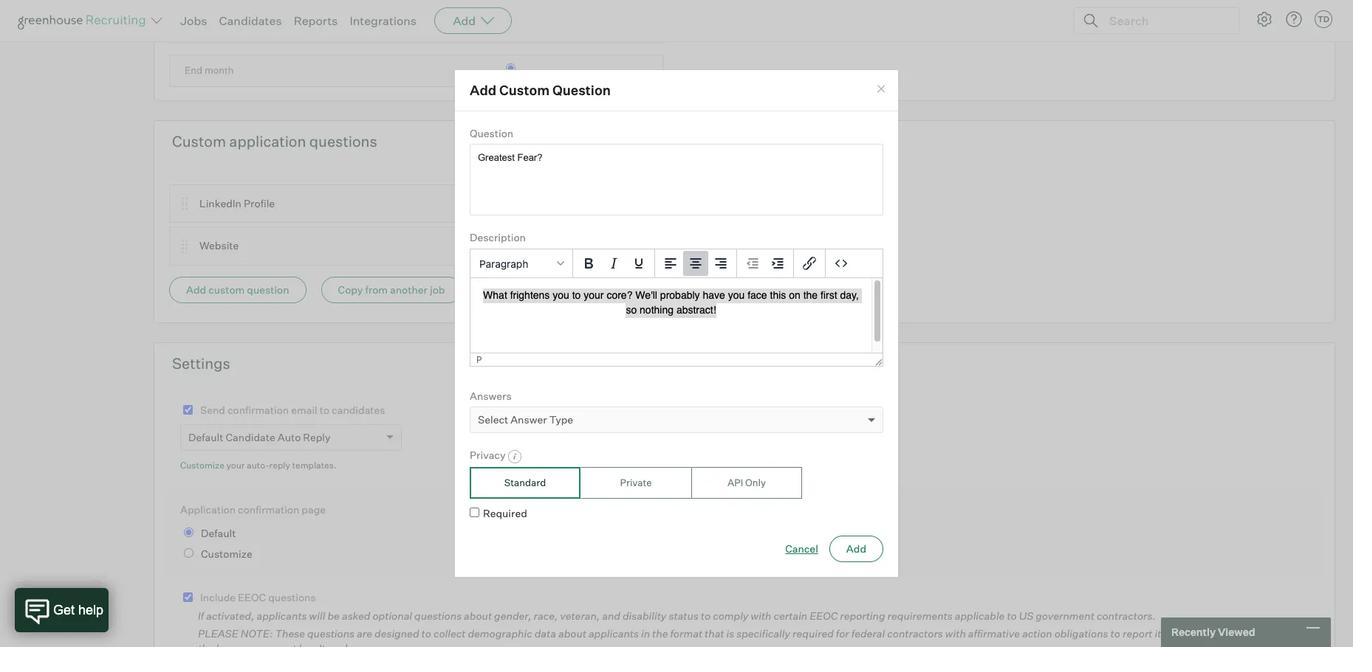 Task type: vqa. For each thing, say whether or not it's contained in the screenshot.
Allison Tuohy link
no



Task type: describe. For each thing, give the bounding box(es) containing it.
add inside popup button
[[453, 13, 476, 28]]

p
[[477, 354, 482, 366]]

add custom question
[[186, 283, 289, 296]]

p button
[[477, 354, 482, 366]]

add inside button
[[186, 283, 206, 296]]

application confirmation page
[[180, 504, 326, 516]]

private
[[620, 477, 652, 489]]

confirmation for application
[[238, 504, 299, 516]]

add button
[[434, 7, 512, 34]]

please
[[198, 628, 238, 641]]

send confirmation email to candidates
[[200, 404, 385, 416]]

recently
[[1172, 627, 1216, 639]]

government.
[[1194, 628, 1256, 641]]

asked
[[342, 610, 370, 623]]

settings
[[172, 354, 230, 373]]

integrations
[[350, 13, 417, 28]]

to up that at the bottom of the page
[[701, 610, 711, 623]]

collect
[[434, 628, 466, 641]]

private option
[[581, 467, 691, 500]]

disability
[[623, 610, 667, 623]]

confirmation for send
[[228, 404, 289, 416]]

1 toolbar from the left
[[573, 250, 655, 278]]

paragraph group
[[471, 250, 883, 278]]

reply
[[303, 432, 331, 444]]

certain
[[774, 610, 808, 623]]

to down contractors.
[[1111, 628, 1121, 641]]

td button
[[1315, 10, 1333, 28]]

api
[[728, 477, 743, 489]]

0 vertical spatial applicants
[[257, 610, 307, 623]]

jobs link
[[180, 13, 207, 28]]

select
[[478, 414, 508, 426]]

optional
[[373, 610, 412, 623]]

from
[[365, 283, 388, 296]]

email
[[291, 404, 317, 416]]

add custom question
[[470, 82, 611, 98]]

race,
[[534, 610, 558, 623]]

obligations
[[1055, 628, 1109, 641]]

profile
[[244, 197, 275, 210]]

action
[[1023, 628, 1053, 641]]

templates.
[[292, 460, 337, 471]]

language
[[216, 642, 261, 648]]

td button
[[1312, 7, 1336, 31]]

will
[[309, 610, 325, 623]]

jobs
[[180, 13, 207, 28]]

configure image
[[1256, 10, 1274, 28]]

1 horizontal spatial applicants
[[589, 628, 639, 641]]

1 vertical spatial with
[[945, 628, 966, 641]]

end for end month
[[185, 64, 203, 76]]

note:
[[241, 628, 273, 641]]

candidates
[[332, 404, 385, 416]]

0 vertical spatial be
[[328, 610, 340, 623]]

affirmative
[[968, 628, 1020, 641]]

reports link
[[294, 13, 338, 28]]

copy from another job
[[338, 283, 445, 296]]

application
[[229, 132, 306, 150]]

your
[[226, 460, 245, 471]]

demographic
[[468, 628, 532, 641]]

only
[[745, 477, 766, 489]]

greenhouse recruiting image
[[18, 12, 151, 30]]

end month
[[185, 64, 234, 76]]

requirements
[[888, 610, 953, 623]]

0 vertical spatial about
[[464, 610, 492, 623]]

these
[[275, 628, 305, 641]]

candidates link
[[219, 13, 282, 28]]

1 horizontal spatial about
[[558, 628, 586, 641]]

page
[[302, 504, 326, 516]]

reply
[[269, 460, 290, 471]]

0 horizontal spatial custom
[[172, 132, 226, 150]]

required
[[483, 508, 527, 520]]

description
[[470, 231, 526, 244]]

auto-
[[247, 460, 269, 471]]

answers
[[470, 390, 512, 402]]

1 vertical spatial be
[[299, 642, 311, 648]]

end for end year
[[185, 21, 203, 33]]

customize link
[[180, 460, 224, 471]]

specifically
[[737, 628, 791, 641]]

end year
[[185, 21, 224, 33]]



Task type: locate. For each thing, give the bounding box(es) containing it.
question
[[247, 283, 289, 296]]

0 horizontal spatial applicants
[[257, 610, 307, 623]]

2 end from the top
[[185, 64, 203, 76]]

default up "customize" link
[[188, 432, 223, 444]]

cancel link
[[785, 542, 818, 557]]

1 horizontal spatial the
[[652, 628, 668, 641]]

with
[[751, 610, 772, 623], [945, 628, 966, 641]]

select answer type
[[478, 414, 573, 426]]

toolbar
[[573, 250, 655, 278], [655, 250, 737, 278], [737, 250, 794, 278]]

year
[[205, 21, 224, 33]]

1 vertical spatial custom
[[172, 132, 226, 150]]

data
[[535, 628, 556, 641]]

1 horizontal spatial eeoc
[[810, 610, 838, 623]]

contractors.
[[1097, 610, 1156, 623]]

with down applicable
[[945, 628, 966, 641]]

Search text field
[[1106, 10, 1226, 31]]

custom
[[499, 82, 550, 98], [172, 132, 226, 150]]

be
[[328, 610, 340, 623], [299, 642, 311, 648]]

paragraph
[[479, 257, 529, 270]]

designed
[[375, 628, 419, 641]]

about down veteran,
[[558, 628, 586, 641]]

candidate
[[226, 432, 275, 444]]

0 vertical spatial customize
[[180, 460, 224, 471]]

to right it
[[1164, 628, 1174, 641]]

custom application questions
[[172, 132, 377, 150]]

is
[[727, 628, 734, 641]]

0 vertical spatial end
[[185, 21, 203, 33]]

to left collect
[[421, 628, 431, 641]]

1 vertical spatial eeoc
[[810, 610, 838, 623]]

td
[[1318, 14, 1330, 24]]

standard option
[[470, 467, 581, 500]]

0 vertical spatial with
[[751, 610, 772, 623]]

0 horizontal spatial about
[[464, 610, 492, 623]]

copy
[[338, 283, 363, 296]]

about
[[464, 610, 492, 623], [558, 628, 586, 641]]

privacy
[[470, 449, 506, 462]]

add inside button
[[846, 543, 867, 555]]

add custom question button
[[169, 277, 306, 303]]

1 horizontal spatial be
[[328, 610, 340, 623]]

reports
[[294, 13, 338, 28]]

0 horizontal spatial eeoc
[[238, 592, 266, 604]]

3 toolbar from the left
[[737, 250, 794, 278]]

cannot
[[263, 642, 297, 648]]

api only option
[[691, 467, 802, 500]]

default candidate auto reply option
[[188, 432, 331, 444]]

in
[[641, 628, 650, 641]]

0 vertical spatial custom
[[499, 82, 550, 98]]

1 vertical spatial end
[[185, 64, 203, 76]]

default
[[188, 432, 223, 444], [201, 528, 236, 540]]

auto
[[278, 432, 301, 444]]

to left us
[[1007, 610, 1017, 623]]

confirmation
[[228, 404, 289, 416], [238, 504, 299, 516]]

resize image
[[875, 359, 883, 366]]

eeoc up activated,
[[238, 592, 266, 604]]

be right will
[[328, 610, 340, 623]]

customize up "include"
[[201, 548, 253, 560]]

default candidate auto reply
[[188, 432, 331, 444]]

custom inside dialog
[[499, 82, 550, 98]]

the
[[652, 628, 668, 641], [1176, 628, 1192, 641], [198, 642, 214, 648]]

confirmation left page
[[238, 504, 299, 516]]

default for default
[[201, 528, 236, 540]]

to right email at the left bottom of page
[[320, 404, 330, 416]]

add button
[[830, 536, 884, 563]]

copy from another job button
[[321, 277, 462, 303]]

1 horizontal spatial with
[[945, 628, 966, 641]]

eeoc up the required
[[810, 610, 838, 623]]

default down application
[[201, 528, 236, 540]]

integrations link
[[350, 13, 417, 28]]

altered.
[[313, 642, 351, 648]]

month
[[205, 64, 234, 76]]

paragraph button
[[474, 251, 570, 276]]

end left year
[[185, 21, 203, 33]]

the down the please
[[198, 642, 214, 648]]

about up demographic at left bottom
[[464, 610, 492, 623]]

Required checkbox
[[470, 508, 479, 518]]

another
[[390, 283, 428, 296]]

0 vertical spatial confirmation
[[228, 404, 289, 416]]

add custom question dialog
[[454, 70, 899, 578]]

applicants up these
[[257, 610, 307, 623]]

status
[[669, 610, 699, 623]]

gender,
[[494, 610, 532, 623]]

it
[[1155, 628, 1162, 641]]

0 horizontal spatial with
[[751, 610, 772, 623]]

as
[[1258, 628, 1271, 641]]

customize your auto-reply templates.
[[180, 460, 337, 471]]

are
[[357, 628, 372, 641]]

1 vertical spatial applicants
[[589, 628, 639, 641]]

that
[[705, 628, 724, 641]]

api only
[[728, 477, 766, 489]]

government
[[1036, 610, 1095, 623]]

customize left your
[[180, 460, 224, 471]]

federal
[[852, 628, 885, 641]]

customize
[[180, 460, 224, 471], [201, 548, 253, 560]]

be down these
[[299, 642, 311, 648]]

applicants
[[257, 610, 307, 623], [589, 628, 639, 641]]

customize for customize
[[201, 548, 253, 560]]

0 vertical spatial eeoc
[[238, 592, 266, 604]]

candidates
[[219, 13, 282, 28]]

and
[[602, 610, 621, 623]]

to
[[320, 404, 330, 416], [701, 610, 711, 623], [1007, 610, 1017, 623], [421, 628, 431, 641], [1111, 628, 1121, 641], [1164, 628, 1174, 641]]

send
[[200, 404, 225, 416]]

1 vertical spatial default
[[201, 528, 236, 540]]

cancel
[[785, 543, 818, 555]]

activated,
[[206, 610, 255, 623]]

report
[[1123, 628, 1153, 641]]

viewed
[[1218, 627, 1256, 639]]

0 horizontal spatial the
[[198, 642, 214, 648]]

1 vertical spatial customize
[[201, 548, 253, 560]]

1 horizontal spatial question
[[553, 82, 611, 98]]

job
[[430, 283, 445, 296]]

Greatest Fear? text field
[[470, 144, 884, 216]]

None checkbox
[[183, 405, 193, 415], [183, 593, 193, 603], [183, 405, 193, 415], [183, 593, 193, 603]]

0 horizontal spatial question
[[470, 127, 514, 139]]

1 end from the top
[[185, 21, 203, 33]]

such,
[[1273, 628, 1299, 641]]

with up specifically
[[751, 610, 772, 623]]

0 vertical spatial default
[[188, 432, 223, 444]]

application
[[180, 504, 236, 516]]

comply
[[713, 610, 749, 623]]

if
[[198, 610, 204, 623]]

None radio
[[506, 20, 516, 30], [184, 549, 194, 558], [506, 20, 516, 30], [184, 549, 194, 558]]

2 toolbar from the left
[[655, 250, 737, 278]]

website
[[199, 240, 239, 252]]

questions
[[309, 132, 377, 150], [268, 592, 316, 604], [414, 610, 462, 623], [307, 628, 355, 641]]

contractors
[[887, 628, 943, 641]]

confirmation up default candidate auto reply option
[[228, 404, 289, 416]]

close image
[[876, 83, 887, 95]]

1 vertical spatial about
[[558, 628, 586, 641]]

custom
[[208, 283, 245, 296]]

2 horizontal spatial the
[[1176, 628, 1192, 641]]

standard
[[504, 477, 546, 489]]

format
[[670, 628, 703, 641]]

question
[[553, 82, 611, 98], [470, 127, 514, 139]]

include
[[200, 592, 236, 604]]

1 vertical spatial question
[[470, 127, 514, 139]]

applicants down and at the left bottom
[[589, 628, 639, 641]]

end left month
[[185, 64, 203, 76]]

recently viewed
[[1172, 627, 1256, 639]]

0 horizontal spatial be
[[299, 642, 311, 648]]

us
[[1019, 610, 1034, 623]]

linkedin
[[199, 197, 242, 210]]

None radio
[[506, 64, 516, 73], [184, 528, 194, 538], [506, 64, 516, 73], [184, 528, 194, 538]]

the right the "in"
[[652, 628, 668, 641]]

required
[[793, 628, 834, 641]]

default for default candidate auto reply
[[188, 432, 223, 444]]

1 vertical spatial confirmation
[[238, 504, 299, 516]]

customize for customize your auto-reply templates.
[[180, 460, 224, 471]]

1 horizontal spatial custom
[[499, 82, 550, 98]]

0 vertical spatial question
[[553, 82, 611, 98]]

reporting
[[840, 610, 885, 623]]

answer
[[511, 414, 547, 426]]

the right it
[[1176, 628, 1192, 641]]



